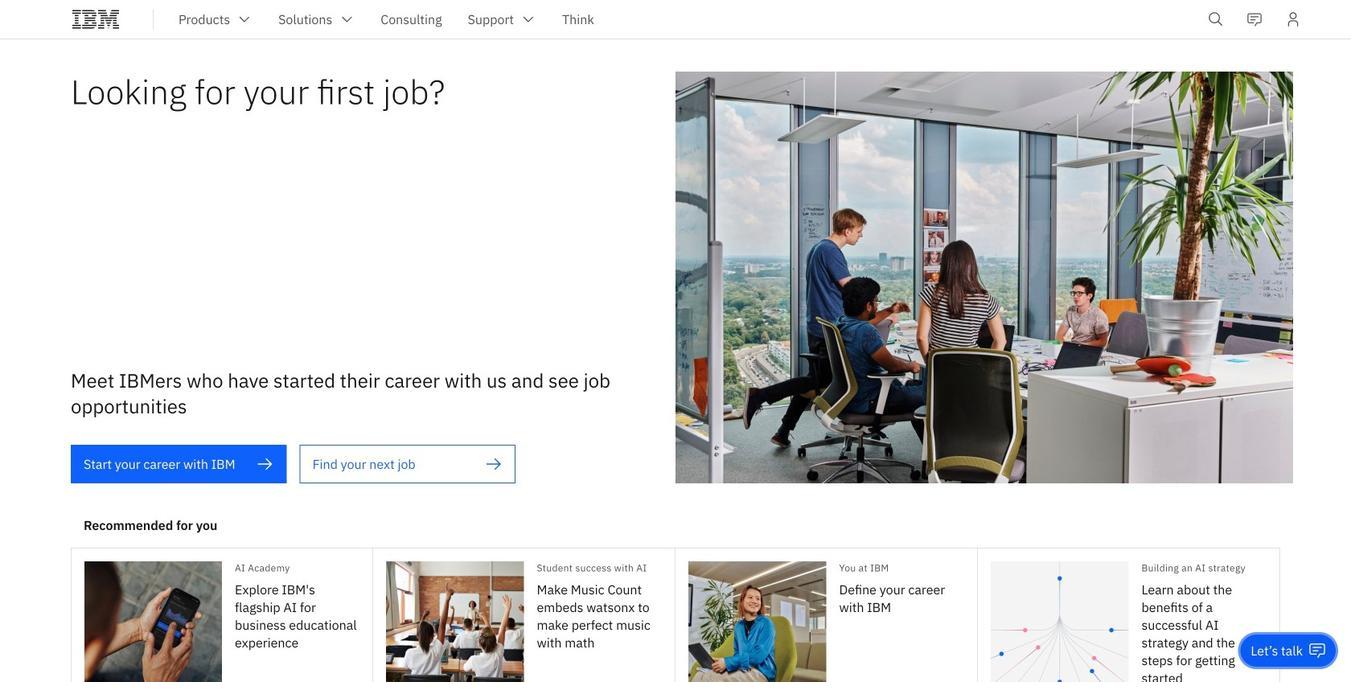 Task type: vqa. For each thing, say whether or not it's contained in the screenshot.
the Let's talk element
yes



Task type: describe. For each thing, give the bounding box(es) containing it.
let's talk element
[[1251, 642, 1303, 660]]



